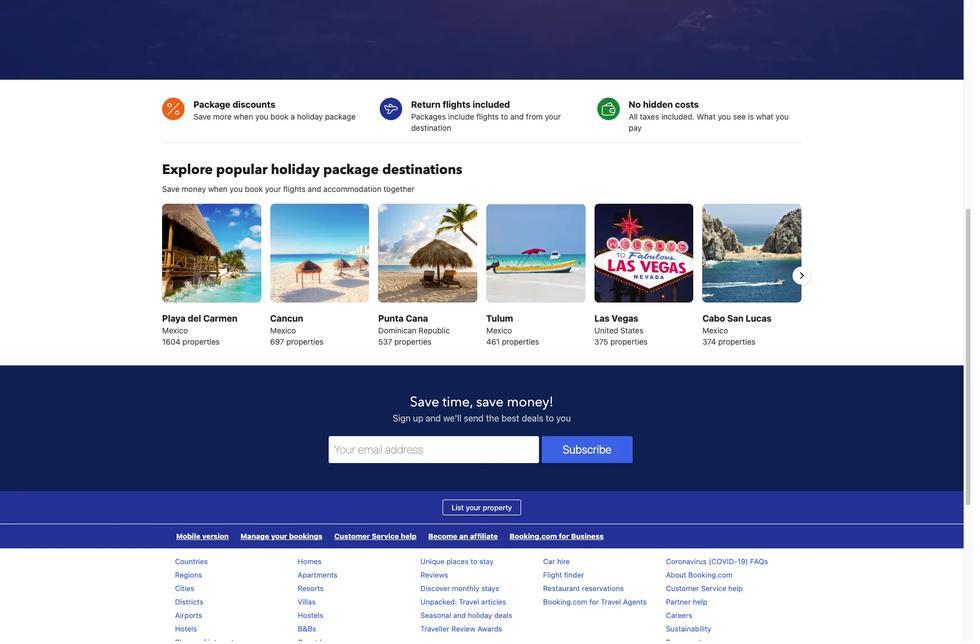 Task type: locate. For each thing, give the bounding box(es) containing it.
list
[[452, 503, 464, 512]]

2 travel from the left
[[601, 597, 622, 606]]

properties inside punta cana dominican republic 537 properties
[[395, 337, 432, 347]]

customer right bookings
[[335, 532, 370, 541]]

1 vertical spatial when
[[208, 184, 228, 193]]

awards
[[478, 624, 503, 633]]

1 vertical spatial booking.com
[[689, 570, 733, 579]]

when inside explore popular holiday package destinations save money when you book your flights and accommodation together
[[208, 184, 228, 193]]

package
[[194, 99, 231, 109]]

booking.com down restaurant
[[544, 597, 588, 606]]

to left 'stay' on the bottom of the page
[[471, 557, 478, 566]]

you down discounts
[[255, 112, 269, 121]]

manage your bookings link
[[235, 524, 328, 549]]

your inside explore popular holiday package destinations save money when you book your flights and accommodation together
[[265, 184, 281, 193]]

hotels link
[[175, 624, 197, 633]]

5 properties from the left
[[611, 337, 648, 347]]

time,
[[443, 393, 473, 412]]

customer
[[335, 532, 370, 541], [666, 584, 700, 593]]

become an affiliate link
[[423, 524, 504, 549]]

you inside explore popular holiday package destinations save money when you book your flights and accommodation together
[[230, 184, 243, 193]]

help down 19)
[[729, 584, 743, 593]]

1 vertical spatial to
[[546, 413, 554, 423]]

0 horizontal spatial to
[[471, 557, 478, 566]]

pay
[[629, 123, 642, 132]]

6 properties from the left
[[719, 337, 756, 347]]

holiday up 'awards'
[[468, 611, 492, 620]]

holiday right a
[[297, 112, 323, 121]]

save time, save money! footer
[[0, 366, 964, 641]]

0 vertical spatial to
[[501, 112, 509, 121]]

agents
[[624, 597, 647, 606]]

and inside "save time, save money! sign up and we'll send the best deals to you"
[[426, 413, 441, 423]]

0 vertical spatial holiday
[[297, 112, 323, 121]]

hostels link
[[298, 611, 324, 620]]

airports link
[[175, 611, 202, 620]]

you right what
[[776, 112, 789, 121]]

1 horizontal spatial deals
[[522, 413, 544, 423]]

careers
[[666, 611, 693, 620]]

3 mexico from the left
[[487, 326, 512, 335]]

properties down dominican
[[395, 337, 432, 347]]

when right money
[[208, 184, 228, 193]]

unpacked:
[[421, 597, 457, 606]]

2 vertical spatial to
[[471, 557, 478, 566]]

and right the up
[[426, 413, 441, 423]]

Your email address email field
[[329, 436, 539, 463]]

1 horizontal spatial when
[[234, 112, 253, 121]]

mexico down "cabo"
[[703, 326, 729, 335]]

book inside explore popular holiday package destinations save money when you book your flights and accommodation together
[[245, 184, 263, 193]]

cabo
[[703, 313, 726, 324]]

coronavirus
[[666, 557, 707, 566]]

0 horizontal spatial flights
[[283, 184, 306, 193]]

about
[[666, 570, 687, 579]]

0 horizontal spatial deals
[[494, 611, 513, 620]]

to inside return flights included packages include flights to and from your destination
[[501, 112, 509, 121]]

0 vertical spatial help
[[401, 532, 417, 541]]

1 horizontal spatial customer service help link
[[666, 584, 743, 593]]

you left see
[[718, 112, 731, 121]]

money!
[[507, 393, 554, 412]]

help right the "partner"
[[693, 597, 708, 606]]

1 vertical spatial save
[[162, 184, 180, 193]]

properties down states
[[611, 337, 648, 347]]

carmen
[[203, 313, 238, 324]]

best
[[502, 413, 520, 423]]

explore popular holiday package destinations save money when you book your flights and accommodation together
[[162, 160, 463, 193]]

0 vertical spatial flights
[[443, 99, 471, 109]]

2 mexico from the left
[[270, 326, 296, 335]]

reviews
[[421, 570, 449, 579]]

book down popular
[[245, 184, 263, 193]]

1 vertical spatial help
[[729, 584, 743, 593]]

1 horizontal spatial save
[[194, 112, 211, 121]]

del
[[188, 313, 201, 324]]

properties down del
[[183, 337, 220, 347]]

restaurant
[[544, 584, 580, 593]]

booking.com up car
[[510, 532, 557, 541]]

0 vertical spatial customer
[[335, 532, 370, 541]]

0 horizontal spatial when
[[208, 184, 228, 193]]

0 horizontal spatial customer service help link
[[329, 524, 422, 549]]

flight finder link
[[544, 570, 584, 579]]

mexico inside tulum mexico 461 properties
[[487, 326, 512, 335]]

0 vertical spatial book
[[271, 112, 289, 121]]

to inside unique places to stay reviews discover monthly stays unpacked: travel articles seasonal and holiday deals traveller review awards
[[471, 557, 478, 566]]

and left accommodation
[[308, 184, 321, 193]]

save down package
[[194, 112, 211, 121]]

republic
[[419, 326, 450, 335]]

coronavirus (covid-19) faqs link
[[666, 557, 769, 566]]

0 horizontal spatial save
[[162, 184, 180, 193]]

2 vertical spatial holiday
[[468, 611, 492, 620]]

you
[[255, 112, 269, 121], [718, 112, 731, 121], [776, 112, 789, 121], [230, 184, 243, 193], [557, 413, 571, 423]]

1 horizontal spatial customer
[[666, 584, 700, 593]]

properties down san
[[719, 337, 756, 347]]

2 properties from the left
[[287, 337, 324, 347]]

popular
[[216, 160, 268, 179]]

1 horizontal spatial flights
[[443, 99, 471, 109]]

cities link
[[175, 584, 194, 593]]

explore
[[162, 160, 213, 179]]

properties inside tulum mexico 461 properties
[[502, 337, 539, 347]]

apartments link
[[298, 570, 338, 579]]

mexico down cancun
[[270, 326, 296, 335]]

b&bs link
[[298, 624, 316, 633]]

customer up the "partner"
[[666, 584, 700, 593]]

book left a
[[271, 112, 289, 121]]

deals down money!
[[522, 413, 544, 423]]

you up subscribe
[[557, 413, 571, 423]]

2 vertical spatial booking.com
[[544, 597, 588, 606]]

service inside customer service help link
[[372, 532, 399, 541]]

booking.com for business
[[510, 532, 604, 541]]

service inside coronavirus (covid-19) faqs about booking.com customer service help partner help careers sustainability
[[702, 584, 727, 593]]

properties inside cabo san lucas mexico 374 properties
[[719, 337, 756, 347]]

sustainability link
[[666, 624, 712, 633]]

1 properties from the left
[[183, 337, 220, 347]]

cancun mexico 697 properties
[[270, 313, 324, 347]]

money
[[182, 184, 206, 193]]

save inside explore popular holiday package destinations save money when you book your flights and accommodation together
[[162, 184, 180, 193]]

2 horizontal spatial to
[[546, 413, 554, 423]]

0 vertical spatial when
[[234, 112, 253, 121]]

your right manage
[[271, 532, 288, 541]]

partner
[[666, 597, 691, 606]]

1 horizontal spatial to
[[501, 112, 509, 121]]

discounts
[[233, 99, 276, 109]]

your down popular
[[265, 184, 281, 193]]

0 vertical spatial for
[[559, 532, 570, 541]]

booking.com inside coronavirus (covid-19) faqs about booking.com customer service help partner help careers sustainability
[[689, 570, 733, 579]]

more
[[213, 112, 232, 121]]

3 properties from the left
[[395, 337, 432, 347]]

1 horizontal spatial travel
[[601, 597, 622, 606]]

hire
[[557, 557, 570, 566]]

faqs
[[751, 557, 769, 566]]

all
[[629, 112, 638, 121]]

navigation
[[171, 524, 610, 549]]

1 vertical spatial deals
[[494, 611, 513, 620]]

0 horizontal spatial customer
[[335, 532, 370, 541]]

travel down reservations
[[601, 597, 622, 606]]

we'll
[[444, 413, 462, 423]]

1 travel from the left
[[459, 597, 480, 606]]

1 mexico from the left
[[162, 326, 188, 335]]

playa
[[162, 313, 186, 324]]

mexico up 1604
[[162, 326, 188, 335]]

packages
[[411, 112, 446, 121]]

return
[[411, 99, 441, 109]]

customer service help link for partner help
[[666, 584, 743, 593]]

1 vertical spatial service
[[702, 584, 727, 593]]

save up the up
[[410, 393, 439, 412]]

navigation containing mobile version
[[171, 524, 610, 549]]

1 horizontal spatial for
[[590, 597, 599, 606]]

tulum
[[487, 313, 514, 324]]

navigation inside save time, save money! footer
[[171, 524, 610, 549]]

0 vertical spatial package
[[325, 112, 356, 121]]

0 horizontal spatial help
[[401, 532, 417, 541]]

is
[[749, 112, 754, 121]]

package right a
[[325, 112, 356, 121]]

1 vertical spatial flights
[[477, 112, 499, 121]]

customer inside coronavirus (covid-19) faqs about booking.com customer service help partner help careers sustainability
[[666, 584, 700, 593]]

holiday down a
[[271, 160, 320, 179]]

and up traveller review awards link
[[454, 611, 466, 620]]

service
[[372, 532, 399, 541], [702, 584, 727, 593]]

2 vertical spatial save
[[410, 393, 439, 412]]

0 horizontal spatial book
[[245, 184, 263, 193]]

restaurant reservations link
[[544, 584, 624, 593]]

1 vertical spatial book
[[245, 184, 263, 193]]

1 horizontal spatial service
[[702, 584, 727, 593]]

united
[[595, 326, 619, 335]]

and
[[511, 112, 524, 121], [308, 184, 321, 193], [426, 413, 441, 423], [454, 611, 466, 620]]

0 horizontal spatial service
[[372, 532, 399, 541]]

unique places to stay link
[[421, 557, 494, 566]]

deals down articles
[[494, 611, 513, 620]]

375
[[595, 337, 609, 347]]

holiday
[[297, 112, 323, 121], [271, 160, 320, 179], [468, 611, 492, 620]]

0 vertical spatial customer service help link
[[329, 524, 422, 549]]

flights inside explore popular holiday package destinations save money when you book your flights and accommodation together
[[283, 184, 306, 193]]

holiday inside package discounts save more when you book a holiday package
[[297, 112, 323, 121]]

subscribe button
[[542, 436, 633, 463]]

seasonal
[[421, 611, 452, 620]]

1 vertical spatial customer
[[666, 584, 700, 593]]

2 horizontal spatial save
[[410, 393, 439, 412]]

your inside navigation
[[271, 532, 288, 541]]

package up accommodation
[[323, 160, 379, 179]]

travel up seasonal and holiday deals link
[[459, 597, 480, 606]]

1 vertical spatial package
[[323, 160, 379, 179]]

properties inside playa del carmen mexico 1604 properties
[[183, 337, 220, 347]]

2 vertical spatial help
[[693, 597, 708, 606]]

playa del carmen mexico 1604 properties
[[162, 313, 238, 347]]

0 horizontal spatial travel
[[459, 597, 480, 606]]

districts
[[175, 597, 203, 606]]

1 vertical spatial for
[[590, 597, 599, 606]]

list your property link
[[443, 500, 521, 515]]

537
[[379, 337, 393, 347]]

to down included
[[501, 112, 509, 121]]

0 vertical spatial deals
[[522, 413, 544, 423]]

properties right 697
[[287, 337, 324, 347]]

1 vertical spatial holiday
[[271, 160, 320, 179]]

punta
[[379, 313, 404, 324]]

properties right 461
[[502, 337, 539, 347]]

your right from at the right of page
[[545, 112, 561, 121]]

discover
[[421, 584, 450, 593]]

you inside "save time, save money! sign up and we'll send the best deals to you"
[[557, 413, 571, 423]]

2 horizontal spatial help
[[729, 584, 743, 593]]

help left the become
[[401, 532, 417, 541]]

for down reservations
[[590, 597, 599, 606]]

review
[[452, 624, 476, 633]]

when down discounts
[[234, 112, 253, 121]]

help inside navigation
[[401, 532, 417, 541]]

car hire flight finder restaurant reservations booking.com for travel agents
[[544, 557, 647, 606]]

to inside "save time, save money! sign up and we'll send the best deals to you"
[[546, 413, 554, 423]]

booking.com for business link
[[504, 524, 610, 549]]

you down popular
[[230, 184, 243, 193]]

4 mexico from the left
[[703, 326, 729, 335]]

traveller
[[421, 624, 450, 633]]

san
[[728, 313, 744, 324]]

0 vertical spatial service
[[372, 532, 399, 541]]

book inside package discounts save more when you book a holiday package
[[271, 112, 289, 121]]

and left from at the right of page
[[511, 112, 524, 121]]

reservations
[[582, 584, 624, 593]]

4 properties from the left
[[502, 337, 539, 347]]

0 vertical spatial save
[[194, 112, 211, 121]]

from
[[526, 112, 543, 121]]

save left money
[[162, 184, 180, 193]]

to down money!
[[546, 413, 554, 423]]

1 horizontal spatial book
[[271, 112, 289, 121]]

traveller review awards link
[[421, 624, 503, 633]]

1 vertical spatial customer service help link
[[666, 584, 743, 593]]

about booking.com link
[[666, 570, 733, 579]]

properties inside las vegas united states 375 properties
[[611, 337, 648, 347]]

mexico down tulum
[[487, 326, 512, 335]]

0 horizontal spatial for
[[559, 532, 570, 541]]

for left business
[[559, 532, 570, 541]]

no
[[629, 99, 641, 109]]

mobile version
[[176, 532, 229, 541]]

2 vertical spatial flights
[[283, 184, 306, 193]]

booking.com down 'coronavirus (covid-19) faqs' link on the bottom of page
[[689, 570, 733, 579]]



Task type: describe. For each thing, give the bounding box(es) containing it.
car
[[544, 557, 555, 566]]

places
[[447, 557, 469, 566]]

affiliate
[[470, 532, 498, 541]]

included.
[[662, 112, 695, 121]]

tulum mexico 461 properties
[[487, 313, 539, 347]]

properties inside cancun mexico 697 properties
[[287, 337, 324, 347]]

return flights included packages include flights to and from your destination
[[411, 99, 561, 132]]

lucas
[[746, 313, 772, 324]]

booking.com inside car hire flight finder restaurant reservations booking.com for travel agents
[[544, 597, 588, 606]]

customer inside navigation
[[335, 532, 370, 541]]

include
[[448, 112, 475, 121]]

manage
[[241, 532, 269, 541]]

become an affiliate
[[429, 532, 498, 541]]

seasonal and holiday deals link
[[421, 611, 513, 620]]

car hire link
[[544, 557, 570, 566]]

2 horizontal spatial flights
[[477, 112, 499, 121]]

your inside return flights included packages include flights to and from your destination
[[545, 112, 561, 121]]

mexico inside playa del carmen mexico 1604 properties
[[162, 326, 188, 335]]

no hidden costs all taxes included. what you see is what you pay
[[629, 99, 789, 132]]

homes
[[298, 557, 322, 566]]

you inside package discounts save more when you book a holiday package
[[255, 112, 269, 121]]

partner help link
[[666, 597, 708, 606]]

holiday inside unique places to stay reviews discover monthly stays unpacked: travel articles seasonal and holiday deals traveller review awards
[[468, 611, 492, 620]]

what
[[697, 112, 716, 121]]

properties for las
[[611, 337, 648, 347]]

save inside "save time, save money! sign up and we'll send the best deals to you"
[[410, 393, 439, 412]]

resorts
[[298, 584, 324, 593]]

flight
[[544, 570, 563, 579]]

unique places to stay reviews discover monthly stays unpacked: travel articles seasonal and holiday deals traveller review awards
[[421, 557, 513, 633]]

cabo san lucas mexico 374 properties
[[703, 313, 772, 347]]

included
[[473, 99, 510, 109]]

articles
[[482, 597, 506, 606]]

airports
[[175, 611, 202, 620]]

holiday inside explore popular holiday package destinations save money when you book your flights and accommodation together
[[271, 160, 320, 179]]

explore popular holiday package destinations region
[[153, 204, 811, 348]]

property
[[483, 503, 512, 512]]

package inside explore popular holiday package destinations save money when you book your flights and accommodation together
[[323, 160, 379, 179]]

regions
[[175, 570, 202, 579]]

and inside return flights included packages include flights to and from your destination
[[511, 112, 524, 121]]

cana
[[406, 313, 428, 324]]

customer service help link for become an affiliate
[[329, 524, 422, 549]]

save inside package discounts save more when you book a holiday package
[[194, 112, 211, 121]]

las
[[595, 313, 610, 324]]

properties for punta
[[395, 337, 432, 347]]

booking.com for travel agents link
[[544, 597, 647, 606]]

(covid-
[[709, 557, 738, 566]]

homes apartments resorts villas hostels b&bs
[[298, 557, 338, 633]]

together
[[384, 184, 415, 193]]

properties for playa
[[183, 337, 220, 347]]

and inside unique places to stay reviews discover monthly stays unpacked: travel articles seasonal and holiday deals traveller review awards
[[454, 611, 466, 620]]

travel inside car hire flight finder restaurant reservations booking.com for travel agents
[[601, 597, 622, 606]]

discover monthly stays link
[[421, 584, 500, 593]]

finder
[[565, 570, 584, 579]]

dominican
[[379, 326, 417, 335]]

destinations
[[382, 160, 463, 179]]

stay
[[480, 557, 494, 566]]

package inside package discounts save more when you book a holiday package
[[325, 112, 356, 121]]

version
[[202, 532, 229, 541]]

next image
[[795, 269, 809, 282]]

mobile
[[176, 532, 201, 541]]

save
[[477, 393, 504, 412]]

hostels
[[298, 611, 324, 620]]

properties for cabo
[[719, 337, 756, 347]]

your right list
[[466, 503, 481, 512]]

save time, save money! sign up and we'll send the best deals to you
[[393, 393, 571, 423]]

697
[[270, 337, 284, 347]]

up
[[413, 413, 424, 423]]

deals inside "save time, save money! sign up and we'll send the best deals to you"
[[522, 413, 544, 423]]

deals inside unique places to stay reviews discover monthly stays unpacked: travel articles seasonal and holiday deals traveller review awards
[[494, 611, 513, 620]]

mexico inside cabo san lucas mexico 374 properties
[[703, 326, 729, 335]]

travel inside unique places to stay reviews discover monthly stays unpacked: travel articles seasonal and holiday deals traveller review awards
[[459, 597, 480, 606]]

manage your bookings
[[241, 532, 323, 541]]

1 horizontal spatial help
[[693, 597, 708, 606]]

coronavirus (covid-19) faqs about booking.com customer service help partner help careers sustainability
[[666, 557, 769, 633]]

taxes
[[640, 112, 660, 121]]

mexico inside cancun mexico 697 properties
[[270, 326, 296, 335]]

accommodation
[[324, 184, 382, 193]]

vegas
[[612, 313, 639, 324]]

list your property
[[452, 503, 512, 512]]

for inside car hire flight finder restaurant reservations booking.com for travel agents
[[590, 597, 599, 606]]

when inside package discounts save more when you book a holiday package
[[234, 112, 253, 121]]

and inside explore popular holiday package destinations save money when you book your flights and accommodation together
[[308, 184, 321, 193]]

bookings
[[289, 532, 323, 541]]

customer service help
[[335, 532, 417, 541]]

costs
[[676, 99, 699, 109]]

374
[[703, 337, 717, 347]]

sign
[[393, 413, 411, 423]]

mobile version link
[[171, 524, 235, 549]]

countries regions cities districts airports hotels
[[175, 557, 208, 633]]

461
[[487, 337, 500, 347]]

become
[[429, 532, 458, 541]]

business
[[571, 532, 604, 541]]

what
[[757, 112, 774, 121]]

regions link
[[175, 570, 202, 579]]

unique
[[421, 557, 445, 566]]

an
[[460, 532, 468, 541]]

villas
[[298, 597, 316, 606]]

cities
[[175, 584, 194, 593]]

0 vertical spatial booking.com
[[510, 532, 557, 541]]

countries
[[175, 557, 208, 566]]

subscribe
[[563, 443, 612, 456]]



Task type: vqa. For each thing, say whether or not it's contained in the screenshot.


